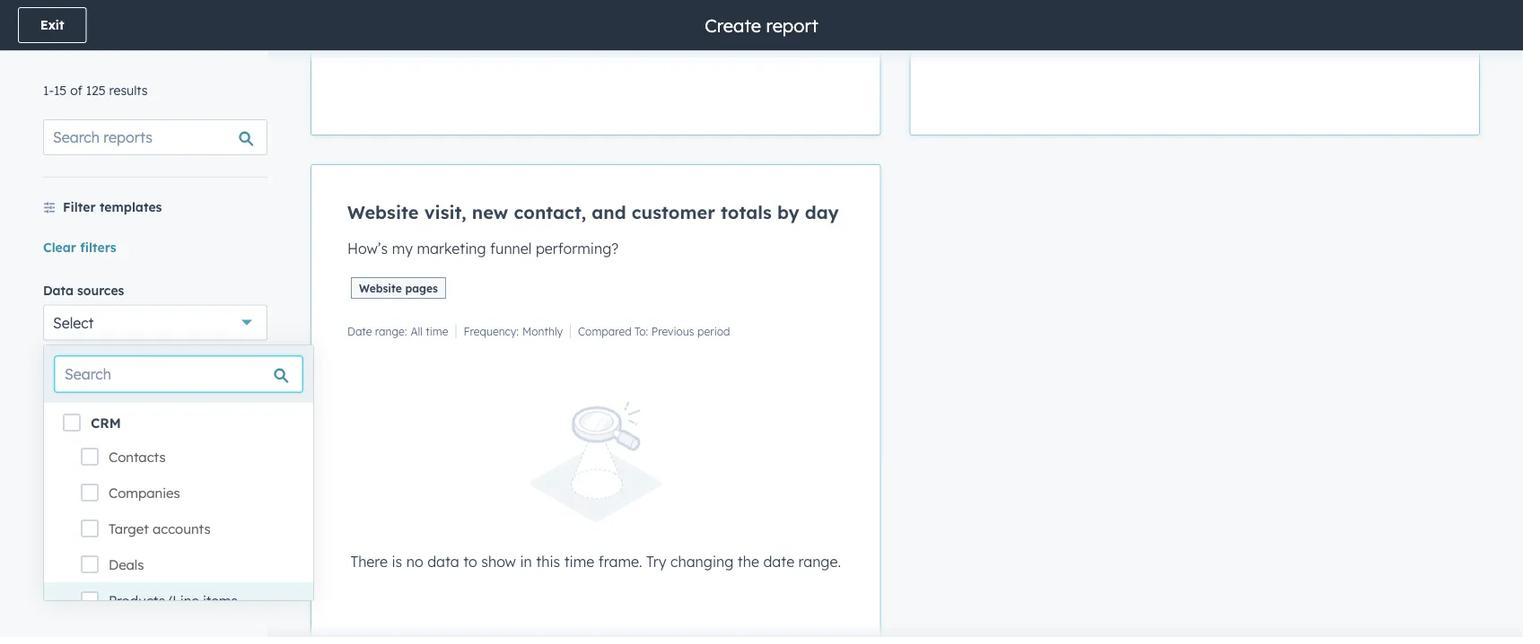 Task type: locate. For each thing, give the bounding box(es) containing it.
time
[[426, 325, 448, 338], [564, 553, 595, 571]]

my
[[392, 240, 413, 258]]

contacts
[[109, 449, 166, 466]]

select
[[53, 314, 94, 332], [53, 393, 94, 411]]

1 vertical spatial website
[[359, 281, 402, 295]]

try
[[646, 553, 667, 571]]

select down visualization
[[53, 393, 94, 411]]

and
[[592, 201, 626, 224]]

templates
[[100, 199, 162, 215]]

2 select from the top
[[53, 393, 94, 411]]

products/line
[[109, 593, 199, 610]]

companies
[[109, 485, 180, 502]]

1-15 of 125 results
[[43, 83, 148, 98]]

1 select from the top
[[53, 314, 94, 332]]

the
[[738, 553, 759, 571]]

visualization
[[43, 361, 123, 377]]

create report
[[705, 14, 819, 36]]

clear filters button
[[43, 237, 116, 258]]

report
[[766, 14, 819, 36]]

None checkbox
[[311, 0, 881, 136], [910, 0, 1480, 136], [311, 0, 881, 136], [910, 0, 1480, 136]]

new
[[472, 201, 508, 224]]

range.
[[799, 553, 841, 571]]

website pages
[[359, 281, 438, 295]]

time right this
[[564, 553, 595, 571]]

select inside select popup button
[[53, 393, 94, 411]]

website left pages
[[359, 281, 402, 295]]

search search field down select dropdown button
[[55, 356, 303, 392]]

data
[[427, 553, 459, 571]]

page section element
[[0, 0, 1523, 50]]

filter
[[63, 199, 96, 215]]

date
[[763, 553, 795, 571]]

search search field down results
[[43, 119, 268, 155]]

date
[[347, 325, 372, 338]]

frequency:
[[464, 325, 519, 338]]

0 vertical spatial time
[[426, 325, 448, 338]]

how's my marketing funnel performing?
[[347, 240, 619, 258]]

select down data sources
[[53, 314, 94, 332]]

website
[[347, 201, 419, 224], [359, 281, 402, 295]]

1 vertical spatial select
[[53, 393, 94, 411]]

None checkbox
[[311, 164, 881, 637]]

range:
[[375, 325, 407, 338]]

Search search field
[[43, 119, 268, 155], [55, 356, 303, 392]]

select button
[[43, 305, 268, 341]]

website up how's on the top
[[347, 201, 419, 224]]

frame.
[[599, 553, 642, 571]]

select for visualization
[[53, 393, 94, 411]]

crm
[[91, 415, 121, 432]]

performing?
[[536, 240, 619, 258]]

by
[[777, 201, 800, 224]]

no
[[406, 553, 423, 571]]

all
[[411, 325, 423, 338]]

0 vertical spatial select
[[53, 314, 94, 332]]

select inside select dropdown button
[[53, 314, 94, 332]]

to
[[463, 553, 477, 571]]

how's
[[347, 240, 388, 258]]

time right all
[[426, 325, 448, 338]]

results
[[109, 83, 148, 98]]

0 vertical spatial search search field
[[43, 119, 268, 155]]

1 vertical spatial time
[[564, 553, 595, 571]]

there is no data to show in this time frame. try changing the date range.
[[351, 553, 841, 571]]

previous
[[652, 325, 694, 338]]

filter templates
[[63, 199, 162, 215]]

1 horizontal spatial time
[[564, 553, 595, 571]]

0 vertical spatial website
[[347, 201, 419, 224]]

filters
[[80, 239, 116, 255]]

compared to: previous period
[[578, 325, 730, 338]]



Task type: vqa. For each thing, say whether or not it's contained in the screenshot.
marketing
yes



Task type: describe. For each thing, give the bounding box(es) containing it.
website visit, new contact, and customer totals by day
[[347, 201, 839, 224]]

pages
[[405, 281, 438, 295]]

compared
[[578, 325, 632, 338]]

in
[[520, 553, 532, 571]]

is
[[392, 553, 402, 571]]

items
[[203, 593, 238, 610]]

day
[[805, 201, 839, 224]]

of
[[70, 83, 82, 98]]

select for data sources
[[53, 314, 94, 332]]

data sources
[[43, 282, 124, 298]]

data
[[43, 282, 74, 298]]

exit link
[[18, 7, 87, 43]]

exit
[[40, 17, 64, 33]]

target accounts
[[109, 521, 211, 538]]

select button
[[43, 384, 268, 420]]

show
[[481, 553, 516, 571]]

to:
[[635, 325, 648, 338]]

clear
[[43, 239, 76, 255]]

customer
[[632, 201, 715, 224]]

none checkbox containing website visit, new contact, and customer totals by day
[[311, 164, 881, 637]]

0 horizontal spatial time
[[426, 325, 448, 338]]

period
[[698, 325, 730, 338]]

create
[[705, 14, 761, 36]]

visit,
[[424, 201, 467, 224]]

website for website pages
[[359, 281, 402, 295]]

marketing
[[417, 240, 486, 258]]

15
[[54, 83, 67, 98]]

accounts
[[153, 521, 211, 538]]

monthly
[[523, 325, 563, 338]]

deals
[[109, 557, 144, 574]]

changing
[[671, 553, 734, 571]]

funnel
[[490, 240, 532, 258]]

clear filters
[[43, 239, 116, 255]]

website for website visit, new contact, and customer totals by day
[[347, 201, 419, 224]]

125
[[86, 83, 106, 98]]

there
[[351, 553, 388, 571]]

totals
[[721, 201, 772, 224]]

contact,
[[514, 201, 586, 224]]

sources
[[77, 282, 124, 298]]

1 vertical spatial search search field
[[55, 356, 303, 392]]

frequency: monthly
[[464, 325, 563, 338]]

this
[[536, 553, 560, 571]]

products/line items
[[109, 593, 238, 610]]

1-
[[43, 83, 54, 98]]

target
[[109, 521, 149, 538]]

date range: all time
[[347, 325, 448, 338]]



